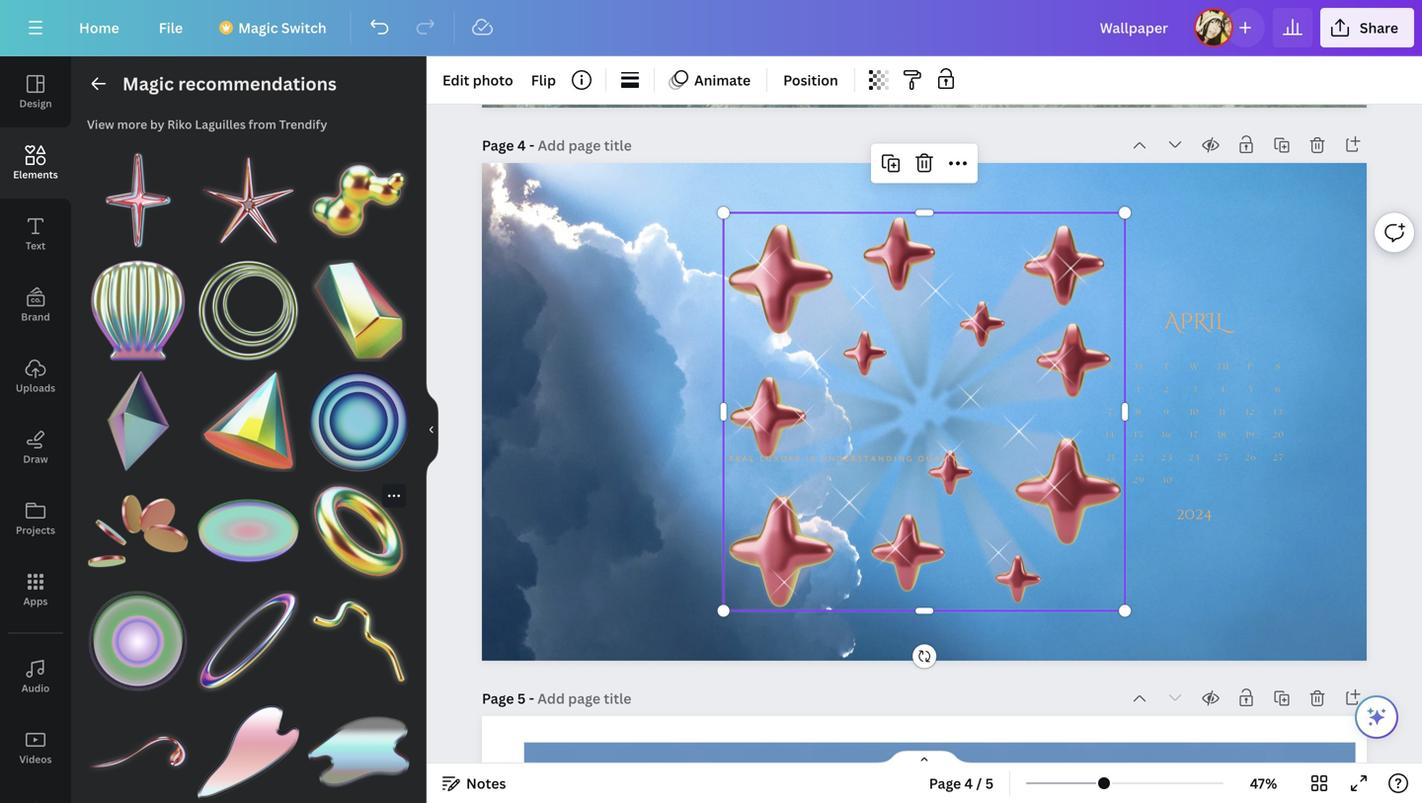 Task type: locate. For each thing, give the bounding box(es) containing it.
4 inside "button"
[[965, 774, 973, 793]]

0 horizontal spatial holographic chrome decorative ring image
[[197, 590, 300, 693]]

0 horizontal spatial holographic chrome decorative puddle image
[[197, 701, 300, 803]]

holographic chrome decorative ring image
[[308, 480, 410, 583], [197, 590, 300, 693]]

holographic chrome decorative star image down the more
[[87, 149, 189, 252]]

14
[[1107, 431, 1116, 440]]

21
[[1107, 454, 1116, 463]]

hide image
[[426, 382, 439, 477]]

2 holographic chrome decorative star image from the left
[[197, 149, 300, 252]]

2 vertical spatial page
[[929, 774, 962, 793]]

10
[[1191, 409, 1200, 417]]

flip
[[531, 71, 556, 89]]

holographic chrome decorative circle image
[[308, 370, 410, 472], [87, 590, 189, 693]]

-
[[529, 136, 535, 155], [529, 689, 534, 708]]

th
[[1217, 363, 1230, 372]]

magic
[[238, 18, 278, 37], [123, 72, 174, 96]]

elements button
[[0, 127, 71, 199]]

25
[[1217, 454, 1229, 463]]

0 vertical spatial magic
[[238, 18, 278, 37]]

Page title text field
[[538, 135, 634, 155]]

share button
[[1321, 8, 1415, 47]]

t
[[1164, 363, 1171, 372]]

- for page 5 -
[[529, 689, 534, 708]]

notes
[[466, 774, 506, 793]]

2 horizontal spatial 4
[[1220, 386, 1226, 394]]

1 horizontal spatial 4
[[965, 774, 973, 793]]

f
[[1248, 363, 1254, 372]]

1 holographic chrome decorative star image from the left
[[87, 149, 189, 252]]

9
[[1164, 409, 1170, 417]]

s left m
[[1108, 363, 1114, 372]]

4 left page title text box
[[518, 136, 526, 155]]

2
[[1164, 386, 1170, 394]]

- left page title text box
[[529, 136, 535, 155]]

11 4 18
[[1219, 386, 1228, 440]]

/
[[977, 774, 982, 793]]

17
[[1191, 431, 1200, 440]]

1 vertical spatial page
[[482, 689, 514, 708]]

1 vertical spatial -
[[529, 689, 534, 708]]

is
[[806, 454, 817, 465]]

magic for magic switch
[[238, 18, 278, 37]]

holographic chrome decorative blob image
[[308, 149, 410, 252]]

5 inside "button"
[[986, 774, 994, 793]]

page up notes
[[482, 689, 514, 708]]

holographic chrome decorative rings image
[[197, 259, 300, 362]]

1
[[1138, 386, 1141, 394]]

share
[[1360, 18, 1399, 37]]

group
[[87, 149, 189, 252], [197, 149, 300, 252], [308, 149, 410, 252], [87, 248, 189, 362], [197, 248, 300, 362], [308, 259, 410, 362], [87, 358, 189, 472], [197, 358, 300, 472], [308, 358, 410, 472], [197, 468, 300, 583], [87, 480, 189, 583], [308, 480, 410, 583], [87, 579, 189, 693], [197, 579, 300, 693], [308, 579, 410, 693], [197, 689, 300, 803], [87, 701, 189, 803], [308, 701, 410, 803]]

magic inside button
[[238, 18, 278, 37]]

27
[[1273, 454, 1285, 463]]

magic up 'by'
[[123, 72, 174, 96]]

9 2 16
[[1163, 386, 1172, 440]]

text
[[26, 239, 46, 252]]

4 inside 11 4 18
[[1220, 386, 1226, 394]]

5 right /
[[986, 774, 994, 793]]

3
[[1192, 386, 1198, 394]]

main menu bar
[[0, 0, 1423, 56]]

holographic chrome decorative puddle image
[[197, 701, 300, 803], [308, 701, 410, 803]]

1 horizontal spatial 5
[[986, 774, 994, 793]]

brand
[[21, 310, 50, 324]]

0 vertical spatial 5
[[1248, 386, 1254, 394]]

magic switch button
[[207, 8, 342, 47]]

s
[[1108, 363, 1114, 372], [1276, 363, 1282, 372]]

recommendations
[[178, 72, 337, 96]]

holographic chrome decorative star image
[[87, 149, 189, 252], [197, 149, 300, 252]]

real luxury is understanding quality
[[729, 454, 966, 465]]

quality
[[918, 454, 966, 465]]

2 vertical spatial 4
[[965, 774, 973, 793]]

trendify button
[[279, 116, 327, 132]]

page down show pages image
[[929, 774, 962, 793]]

2 - from the top
[[529, 689, 534, 708]]

show pages image
[[877, 750, 972, 766]]

more
[[117, 116, 147, 132]]

0 horizontal spatial 5
[[518, 689, 526, 708]]

holographic chrome decorative pyramid image
[[197, 370, 300, 472]]

page for page 4
[[482, 136, 514, 155]]

5 left page title text field
[[518, 689, 526, 708]]

30 29 28
[[1105, 477, 1174, 485]]

8
[[1136, 409, 1142, 417]]

0 horizontal spatial holographic chrome decorative circle image
[[87, 590, 189, 693]]

w
[[1190, 363, 1200, 372]]

1 horizontal spatial holographic chrome decorative puddle image
[[308, 701, 410, 803]]

1 horizontal spatial holographic chrome decorative circle image
[[308, 370, 410, 472]]

real
[[729, 454, 756, 465]]

29
[[1134, 477, 1145, 485]]

5 for page 5 -
[[518, 689, 526, 708]]

7 14
[[1107, 409, 1116, 440]]

24
[[1189, 454, 1201, 463]]

1 vertical spatial 4
[[1220, 386, 1226, 394]]

holographic chrome decorative wavy line image
[[308, 590, 410, 693], [87, 701, 189, 803]]

1 - from the top
[[529, 136, 535, 155]]

2 horizontal spatial 5
[[1248, 386, 1254, 394]]

4 up 11
[[1220, 386, 1226, 394]]

0 horizontal spatial s
[[1108, 363, 1114, 372]]

13
[[1275, 409, 1284, 417]]

19
[[1247, 431, 1256, 440]]

10 3 17
[[1191, 386, 1200, 440]]

5
[[1248, 386, 1254, 394], [518, 689, 526, 708], [986, 774, 994, 793]]

1 horizontal spatial s
[[1276, 363, 1282, 372]]

1 vertical spatial magic
[[123, 72, 174, 96]]

0 vertical spatial page
[[482, 136, 514, 155]]

5 for 12 5 19
[[1248, 386, 1254, 394]]

30
[[1161, 477, 1174, 485]]

0 horizontal spatial magic
[[123, 72, 174, 96]]

Design title text field
[[1084, 8, 1186, 47]]

uploads
[[16, 381, 55, 395]]

0 vertical spatial 4
[[518, 136, 526, 155]]

0 vertical spatial holographic chrome decorative ring image
[[308, 480, 410, 583]]

brand button
[[0, 270, 71, 341]]

page inside "button"
[[929, 774, 962, 793]]

0 horizontal spatial 4
[[518, 136, 526, 155]]

by
[[150, 116, 164, 132]]

page
[[482, 136, 514, 155], [482, 689, 514, 708], [929, 774, 962, 793]]

apps
[[23, 595, 48, 608]]

videos button
[[0, 712, 71, 783]]

1 horizontal spatial holographic chrome decorative star image
[[197, 149, 300, 252]]

0 horizontal spatial holographic chrome decorative star image
[[87, 149, 189, 252]]

4
[[518, 136, 526, 155], [1220, 386, 1226, 394], [965, 774, 973, 793]]

draw button
[[0, 412, 71, 483]]

0 horizontal spatial holographic chrome decorative wavy line image
[[87, 701, 189, 803]]

5 up "12"
[[1248, 386, 1254, 394]]

animate
[[695, 71, 751, 89]]

- left page title text field
[[529, 689, 534, 708]]

1 vertical spatial holographic chrome decorative wavy line image
[[87, 701, 189, 803]]

4 left /
[[965, 774, 973, 793]]

6 13
[[1275, 386, 1284, 417]]

- for page 4 -
[[529, 136, 535, 155]]

0 vertical spatial holographic chrome decorative wavy line image
[[308, 590, 410, 693]]

position
[[784, 71, 839, 89]]

page down photo
[[482, 136, 514, 155]]

1 s from the left
[[1108, 363, 1114, 372]]

draw
[[23, 452, 48, 466]]

8 1 15
[[1135, 386, 1144, 440]]

s up 6
[[1276, 363, 1282, 372]]

page 4 -
[[482, 136, 538, 155]]

trendify
[[279, 116, 327, 132]]

5 inside 12 5 19
[[1248, 386, 1254, 394]]

edit photo button
[[435, 64, 521, 96]]

view more by riko laguilles from trendify
[[87, 116, 327, 132]]

1 horizontal spatial holographic chrome decorative ring image
[[308, 480, 410, 583]]

magic for magic recommendations
[[123, 72, 174, 96]]

holographic chrome decorative star image down from
[[197, 149, 300, 252]]

23
[[1161, 454, 1173, 463]]

1 vertical spatial 5
[[518, 689, 526, 708]]

2024
[[1177, 504, 1213, 525]]

1 horizontal spatial magic
[[238, 18, 278, 37]]

view
[[87, 116, 114, 132]]

design button
[[0, 56, 71, 127]]

animate button
[[663, 64, 759, 96]]

11
[[1220, 409, 1226, 417]]

magic left switch
[[238, 18, 278, 37]]

magic switch
[[238, 18, 327, 37]]

47%
[[1250, 774, 1278, 793]]

0 vertical spatial -
[[529, 136, 535, 155]]

2 vertical spatial 5
[[986, 774, 994, 793]]



Task type: describe. For each thing, give the bounding box(es) containing it.
videos
[[19, 753, 52, 766]]

20
[[1273, 431, 1285, 440]]

s f th w t m s
[[1108, 363, 1282, 372]]

47% button
[[1232, 768, 1296, 799]]

16
[[1163, 431, 1172, 440]]

audio button
[[0, 641, 71, 712]]

projects button
[[0, 483, 71, 554]]

holographic chrome decorative hexagon image
[[308, 259, 410, 362]]

1 horizontal spatial holographic chrome decorative wavy line image
[[308, 590, 410, 693]]

6
[[1276, 386, 1282, 394]]

m
[[1135, 363, 1144, 372]]

photo
[[473, 71, 513, 89]]

flip button
[[523, 64, 564, 96]]

22
[[1134, 454, 1145, 463]]

holographic chrome decorative circles image
[[87, 480, 189, 583]]

side panel tab list
[[0, 56, 71, 803]]

riko
[[167, 116, 192, 132]]

1 vertical spatial holographic chrome decorative circle image
[[87, 590, 189, 693]]

28
[[1105, 477, 1117, 485]]

laguilles
[[195, 116, 246, 132]]

page 4 / 5
[[929, 774, 994, 793]]

from
[[249, 116, 276, 132]]

text button
[[0, 199, 71, 270]]

4 for 11 4 18
[[1220, 386, 1226, 394]]

apps button
[[0, 554, 71, 625]]

elements
[[13, 168, 58, 181]]

15
[[1135, 431, 1144, 440]]

view more by riko laguilles button
[[87, 116, 246, 132]]

luxury
[[760, 454, 803, 465]]

7
[[1108, 409, 1114, 417]]

audio
[[21, 682, 50, 695]]

4 for page 4 / 5
[[965, 774, 973, 793]]

holographic chrome decorative shell image
[[87, 259, 189, 362]]

page 5 -
[[482, 689, 538, 708]]

edit photo
[[443, 71, 513, 89]]

home
[[79, 18, 119, 37]]

1 vertical spatial holographic chrome decorative ring image
[[197, 590, 300, 693]]

page for page 5
[[482, 689, 514, 708]]

uploads button
[[0, 341, 71, 412]]

12
[[1247, 409, 1256, 417]]

1 holographic chrome decorative puddle image from the left
[[197, 701, 300, 803]]

april
[[1165, 307, 1225, 336]]

holographic chrome decorative diamond image
[[87, 370, 189, 472]]

home link
[[63, 8, 135, 47]]

18
[[1219, 431, 1228, 440]]

understanding
[[821, 454, 915, 465]]

2 s from the left
[[1276, 363, 1282, 372]]

Page title text field
[[538, 689, 634, 708]]

magic recommendations
[[123, 72, 337, 96]]

canva assistant image
[[1365, 705, 1389, 729]]

edit
[[443, 71, 470, 89]]

holographic chrome decorative oblong image
[[197, 480, 300, 583]]

file button
[[143, 8, 199, 47]]

file
[[159, 18, 183, 37]]

notes button
[[435, 768, 514, 799]]

27 26 25 24 23 22 21
[[1107, 454, 1285, 463]]

position button
[[776, 64, 846, 96]]

switch
[[281, 18, 327, 37]]

4 for page 4 -
[[518, 136, 526, 155]]

design
[[19, 97, 52, 110]]

page 4 / 5 button
[[922, 768, 1002, 799]]

0 vertical spatial holographic chrome decorative circle image
[[308, 370, 410, 472]]

12 5 19
[[1247, 386, 1256, 440]]

2 holographic chrome decorative puddle image from the left
[[308, 701, 410, 803]]



Task type: vqa. For each thing, say whether or not it's contained in the screenshot.
HEADING
no



